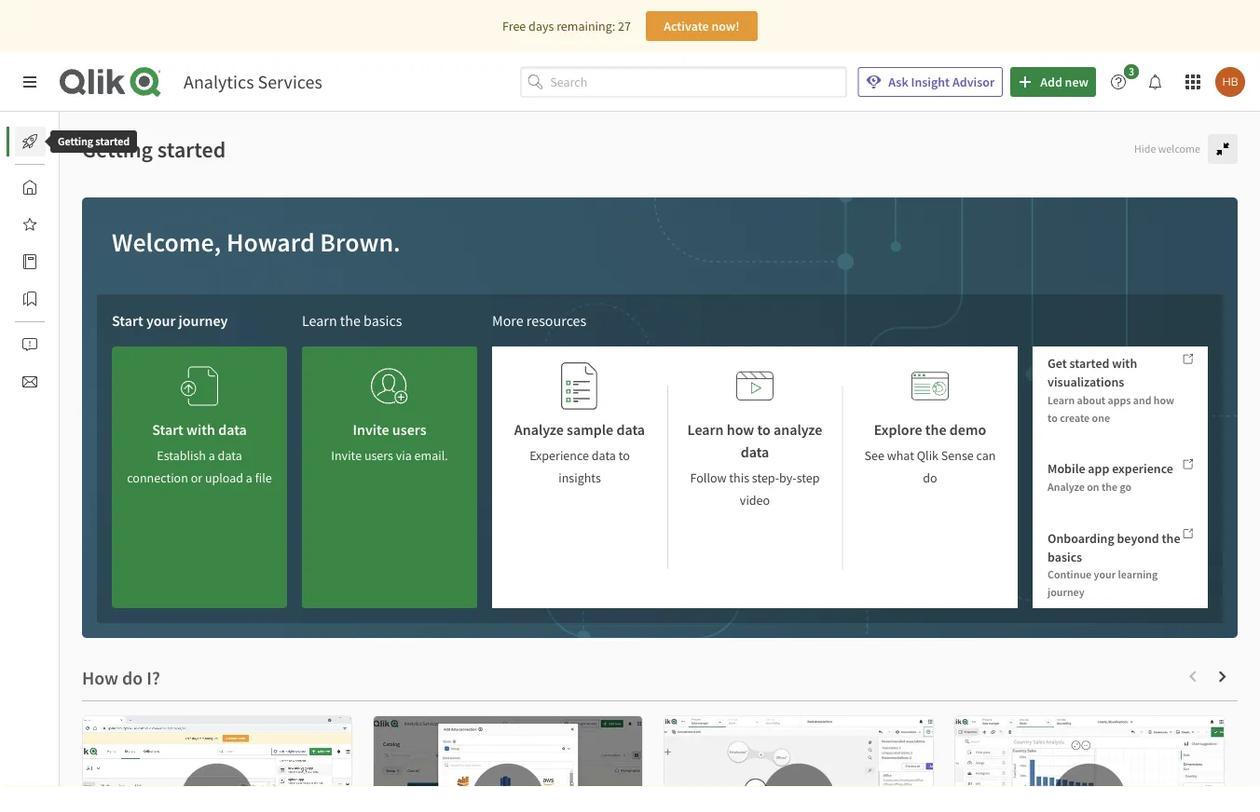 Task type: describe. For each thing, give the bounding box(es) containing it.
with inside the start with data establish a data connection or upload a file
[[187, 421, 215, 439]]

alerts image
[[22, 338, 37, 352]]

sample
[[567, 421, 614, 439]]

explore the demo see what qlik sense can do
[[865, 421, 996, 487]]

free days remaining: 27
[[503, 18, 631, 34]]

add new button
[[1011, 67, 1097, 97]]

learn for learn the basics
[[302, 311, 337, 330]]

this
[[729, 470, 750, 487]]

analytics services
[[184, 70, 322, 94]]

can
[[977, 448, 996, 464]]

learn for learn how to analyze data follow this step-by-step video
[[688, 421, 724, 439]]

what
[[887, 448, 915, 464]]

analytics services element
[[184, 70, 322, 94]]

more resources
[[492, 311, 587, 330]]

alerts
[[60, 337, 91, 353]]

insight
[[911, 74, 950, 90]]

your inside onboarding beyond the basics continue your learning journey
[[1094, 568, 1116, 582]]

now!
[[712, 18, 740, 34]]

basics inside onboarding beyond the basics continue your learning journey
[[1048, 549, 1083, 565]]

connection
[[127, 470, 188, 487]]

demo
[[950, 421, 987, 439]]

3 button
[[1104, 64, 1145, 97]]

do
[[923, 470, 938, 487]]

3
[[1129, 64, 1135, 79]]

see
[[865, 448, 885, 464]]

0 horizontal spatial your
[[146, 311, 176, 330]]

to inside get started with visualizations learn about apps and how to create one
[[1048, 411, 1058, 425]]

activate
[[664, 18, 709, 34]]

welcome, howard brown.
[[112, 226, 401, 259]]

Search text field
[[550, 67, 847, 97]]

0 vertical spatial users
[[392, 421, 427, 439]]

more
[[492, 311, 524, 330]]

follow
[[690, 470, 727, 487]]

analyze inside mobile app experience analyze on the go
[[1048, 480, 1085, 494]]

home link
[[15, 172, 93, 202]]

subscriptions image
[[22, 375, 37, 390]]

getting started inside tooltip
[[58, 134, 130, 149]]

learning
[[1118, 568, 1158, 582]]

the down brown.
[[340, 311, 361, 330]]

remaining:
[[557, 18, 616, 34]]

sense
[[942, 448, 974, 464]]

welcome,
[[112, 226, 221, 259]]

learn how to analyze data follow this step-by-step video
[[688, 421, 823, 509]]

favorites image
[[22, 217, 37, 232]]

getting inside welcome, howard brown. main content
[[82, 135, 153, 163]]

invite users image
[[371, 362, 408, 411]]

the inside explore the demo see what qlik sense can do
[[926, 421, 947, 439]]

explore
[[874, 421, 923, 439]]

welcome
[[1159, 142, 1201, 156]]

or
[[191, 470, 202, 487]]

journey inside onboarding beyond the basics continue your learning journey
[[1048, 585, 1085, 600]]

learn how to analyze data image
[[737, 362, 774, 411]]

analyze inside the analyze sample data experience data to insights
[[515, 421, 564, 439]]

to inside learn how to analyze data follow this step-by-step video
[[758, 421, 771, 439]]

data inside learn how to analyze data follow this step-by-step video
[[741, 443, 770, 462]]

qlik
[[917, 448, 939, 464]]

ask insight advisor
[[889, 74, 995, 90]]

welcome, howard brown. main content
[[60, 112, 1261, 788]]

establish
[[157, 448, 206, 464]]

beyond
[[1117, 530, 1160, 547]]

start with data image
[[181, 362, 218, 411]]

via
[[396, 448, 412, 464]]

invite users invite users via email.
[[331, 421, 448, 464]]

navigation pane element
[[0, 119, 101, 405]]

start with data establish a data connection or upload a file
[[127, 421, 272, 487]]

on
[[1087, 480, 1100, 494]]

ask
[[889, 74, 909, 90]]

home image
[[22, 180, 37, 195]]

catalog link
[[15, 247, 101, 277]]

analytics
[[184, 70, 254, 94]]

onboarding
[[1048, 530, 1115, 547]]



Task type: vqa. For each thing, say whether or not it's contained in the screenshot.
demo
yes



Task type: locate. For each thing, give the bounding box(es) containing it.
1 horizontal spatial to
[[758, 421, 771, 439]]

getting
[[58, 134, 93, 149], [82, 135, 153, 163]]

learn up follow
[[688, 421, 724, 439]]

learn down brown.
[[302, 311, 337, 330]]

start
[[112, 311, 143, 330], [152, 421, 184, 439]]

how inside learn how to analyze data follow this step-by-step video
[[727, 421, 755, 439]]

1 horizontal spatial a
[[246, 470, 253, 487]]

mobile app experience analyze on the go
[[1048, 461, 1174, 494]]

0 horizontal spatial analyze
[[515, 421, 564, 439]]

ask insight advisor button
[[858, 67, 1003, 97]]

the
[[340, 311, 361, 330], [926, 421, 947, 439], [1102, 480, 1118, 494], [1162, 530, 1181, 547]]

hide
[[1135, 142, 1157, 156]]

about
[[1077, 393, 1106, 407]]

1 vertical spatial your
[[1094, 568, 1116, 582]]

advisor
[[953, 74, 995, 90]]

0 horizontal spatial start
[[112, 311, 143, 330]]

0 horizontal spatial how
[[727, 421, 755, 439]]

catalog
[[60, 254, 101, 270]]

getting started inside welcome, howard brown. main content
[[82, 135, 226, 163]]

resources
[[527, 311, 587, 330]]

1 horizontal spatial analyze
[[1048, 480, 1085, 494]]

1 horizontal spatial learn
[[688, 421, 724, 439]]

new
[[1065, 74, 1089, 90]]

start right alerts 'link'
[[112, 311, 143, 330]]

2 vertical spatial learn
[[688, 421, 724, 439]]

by-
[[780, 470, 797, 487]]

searchbar element
[[521, 67, 847, 97]]

1 horizontal spatial basics
[[1048, 549, 1083, 565]]

analyze
[[515, 421, 564, 439], [1048, 480, 1085, 494]]

getting started tooltip
[[37, 131, 150, 153]]

add new
[[1041, 74, 1089, 90]]

free
[[503, 18, 526, 34]]

with inside get started with visualizations learn about apps and how to create one
[[1113, 355, 1138, 372]]

the right beyond
[[1162, 530, 1181, 547]]

journey up start with data image
[[179, 311, 228, 330]]

0 vertical spatial basics
[[364, 311, 402, 330]]

data
[[218, 421, 247, 439], [617, 421, 645, 439], [741, 443, 770, 462], [218, 448, 242, 464], [592, 448, 616, 464]]

the up qlik
[[926, 421, 947, 439]]

alerts link
[[15, 330, 91, 360]]

to right experience on the left bottom
[[619, 448, 630, 464]]

hide welcome image
[[1216, 142, 1231, 157]]

go
[[1120, 480, 1132, 494]]

your left learning
[[1094, 568, 1116, 582]]

explore the demo image
[[912, 362, 949, 411]]

1 vertical spatial with
[[187, 421, 215, 439]]

0 horizontal spatial started
[[95, 134, 130, 149]]

how down learn how to analyze data image
[[727, 421, 755, 439]]

getting started
[[58, 134, 130, 149], [82, 135, 226, 163]]

1 horizontal spatial with
[[1113, 355, 1138, 372]]

start inside the start with data establish a data connection or upload a file
[[152, 421, 184, 439]]

0 vertical spatial with
[[1113, 355, 1138, 372]]

the inside onboarding beyond the basics continue your learning journey
[[1162, 530, 1181, 547]]

1 vertical spatial learn
[[1048, 393, 1075, 407]]

2 horizontal spatial started
[[1070, 355, 1110, 372]]

0 vertical spatial a
[[209, 448, 215, 464]]

the inside mobile app experience analyze on the go
[[1102, 480, 1118, 494]]

activate now!
[[664, 18, 740, 34]]

0 vertical spatial start
[[112, 311, 143, 330]]

with
[[1113, 355, 1138, 372], [187, 421, 215, 439]]

0 vertical spatial analyze
[[515, 421, 564, 439]]

file
[[255, 470, 272, 487]]

get started with visualizations learn about apps and how to create one
[[1048, 355, 1175, 425]]

0 vertical spatial your
[[146, 311, 176, 330]]

to
[[1048, 411, 1058, 425], [758, 421, 771, 439], [619, 448, 630, 464]]

a left file at the left bottom of the page
[[246, 470, 253, 487]]

1 vertical spatial journey
[[1048, 585, 1085, 600]]

continue
[[1048, 568, 1092, 582]]

analyze sample data experience data to insights
[[515, 421, 645, 487]]

0 horizontal spatial journey
[[179, 311, 228, 330]]

video
[[740, 492, 770, 509]]

2 horizontal spatial learn
[[1048, 393, 1075, 407]]

a up upload
[[209, 448, 215, 464]]

users left via
[[364, 448, 393, 464]]

start your journey
[[112, 311, 228, 330]]

how inside get started with visualizations learn about apps and how to create one
[[1154, 393, 1175, 407]]

1 horizontal spatial your
[[1094, 568, 1116, 582]]

start for your
[[112, 311, 143, 330]]

add
[[1041, 74, 1063, 90]]

journey down 'continue'
[[1048, 585, 1085, 600]]

learn up 'create'
[[1048, 393, 1075, 407]]

get
[[1048, 355, 1067, 372]]

users up via
[[392, 421, 427, 439]]

your down welcome,
[[146, 311, 176, 330]]

services
[[258, 70, 322, 94]]

step
[[797, 470, 820, 487]]

with up establish
[[187, 421, 215, 439]]

create
[[1060, 411, 1090, 425]]

mobile
[[1048, 461, 1086, 477]]

how right 'and'
[[1154, 393, 1175, 407]]

start up establish
[[152, 421, 184, 439]]

your
[[146, 311, 176, 330], [1094, 568, 1116, 582]]

experience
[[1113, 461, 1174, 477]]

1 vertical spatial invite
[[331, 448, 362, 464]]

home
[[60, 179, 93, 196]]

started inside tooltip
[[95, 134, 130, 149]]

1 vertical spatial users
[[364, 448, 393, 464]]

hide welcome
[[1135, 142, 1201, 156]]

invite
[[353, 421, 389, 439], [331, 448, 362, 464]]

0 horizontal spatial a
[[209, 448, 215, 464]]

learn inside learn how to analyze data follow this step-by-step video
[[688, 421, 724, 439]]

activate now! link
[[646, 11, 758, 41]]

users
[[392, 421, 427, 439], [364, 448, 393, 464]]

journey
[[179, 311, 228, 330], [1048, 585, 1085, 600]]

basics up invite users image
[[364, 311, 402, 330]]

days
[[529, 18, 554, 34]]

invite left via
[[331, 448, 362, 464]]

2 horizontal spatial to
[[1048, 411, 1058, 425]]

with up apps
[[1113, 355, 1138, 372]]

1 horizontal spatial journey
[[1048, 585, 1085, 600]]

the left go
[[1102, 480, 1118, 494]]

1 vertical spatial basics
[[1048, 549, 1083, 565]]

insights
[[559, 470, 601, 487]]

1 horizontal spatial started
[[157, 135, 226, 163]]

1 vertical spatial how
[[727, 421, 755, 439]]

howard
[[226, 226, 315, 259]]

1 horizontal spatial how
[[1154, 393, 1175, 407]]

email.
[[415, 448, 448, 464]]

started inside get started with visualizations learn about apps and how to create one
[[1070, 355, 1110, 372]]

invite down invite users image
[[353, 421, 389, 439]]

getting inside tooltip
[[58, 134, 93, 149]]

1 vertical spatial a
[[246, 470, 253, 487]]

basics up 'continue'
[[1048, 549, 1083, 565]]

to left analyze
[[758, 421, 771, 439]]

upload
[[205, 470, 243, 487]]

analyze sample data image
[[561, 362, 599, 411]]

open sidebar menu image
[[22, 75, 37, 90]]

0 vertical spatial how
[[1154, 393, 1175, 407]]

0 vertical spatial journey
[[179, 311, 228, 330]]

start for with
[[152, 421, 184, 439]]

howard brown image
[[1216, 67, 1246, 97]]

27
[[618, 18, 631, 34]]

app
[[1088, 461, 1110, 477]]

catalog image
[[22, 255, 37, 269]]

to left 'create'
[[1048, 411, 1058, 425]]

brown.
[[320, 226, 401, 259]]

one
[[1092, 411, 1110, 425]]

collections image
[[22, 292, 37, 307]]

0 horizontal spatial basics
[[364, 311, 402, 330]]

learn
[[302, 311, 337, 330], [1048, 393, 1075, 407], [688, 421, 724, 439]]

1 horizontal spatial start
[[152, 421, 184, 439]]

0 horizontal spatial with
[[187, 421, 215, 439]]

learn the basics
[[302, 311, 402, 330]]

and
[[1134, 393, 1152, 407]]

0 vertical spatial learn
[[302, 311, 337, 330]]

visualizations
[[1048, 374, 1125, 391]]

0 horizontal spatial to
[[619, 448, 630, 464]]

onboarding beyond the basics continue your learning journey
[[1048, 530, 1181, 600]]

0 horizontal spatial learn
[[302, 311, 337, 330]]

step-
[[752, 470, 780, 487]]

analyze down "mobile"
[[1048, 480, 1085, 494]]

apps
[[1108, 393, 1131, 407]]

experience
[[530, 448, 589, 464]]

analyze
[[774, 421, 823, 439]]

0 vertical spatial invite
[[353, 421, 389, 439]]

to inside the analyze sample data experience data to insights
[[619, 448, 630, 464]]

1 vertical spatial start
[[152, 421, 184, 439]]

started
[[95, 134, 130, 149], [157, 135, 226, 163], [1070, 355, 1110, 372]]

analyze up experience on the left bottom
[[515, 421, 564, 439]]

1 vertical spatial analyze
[[1048, 480, 1085, 494]]

how
[[1154, 393, 1175, 407], [727, 421, 755, 439]]

learn inside get started with visualizations learn about apps and how to create one
[[1048, 393, 1075, 407]]



